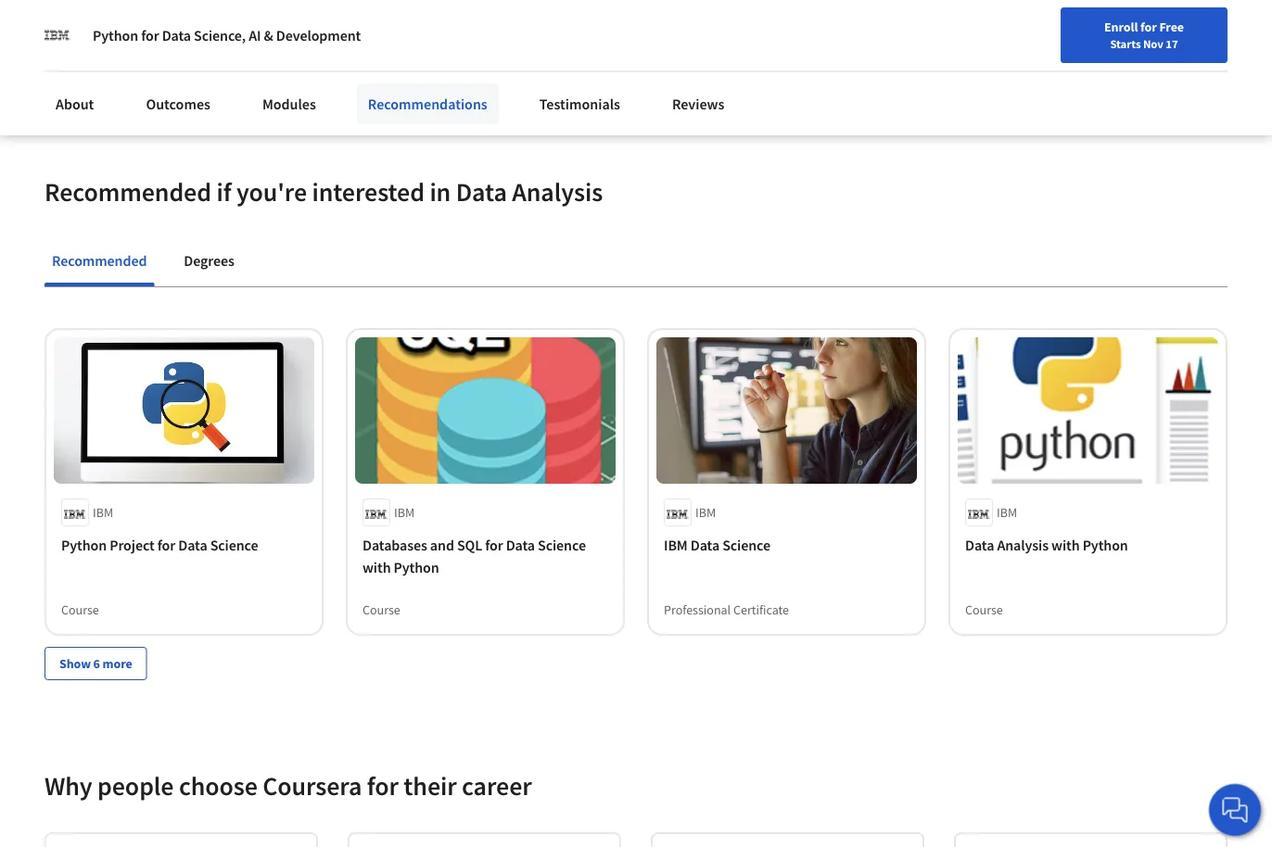 Task type: describe. For each thing, give the bounding box(es) containing it.
databases
[[363, 536, 427, 555]]

outcomes
[[146, 95, 210, 113]]

testimonials link
[[528, 83, 632, 124]]

choose
[[179, 770, 258, 803]]

1 science from the left
[[210, 536, 258, 555]]

ibm for and
[[394, 505, 415, 521]]

with inside the "databases and sql for data science with python"
[[363, 558, 391, 577]]

why
[[45, 770, 92, 803]]

for inside the "databases and sql for data science with python"
[[485, 536, 503, 555]]

why people choose coursera for their career
[[45, 770, 532, 803]]

you're
[[236, 176, 307, 208]]

outcomes link
[[135, 83, 222, 124]]

ai
[[249, 26, 261, 45]]

course for python project for data science
[[61, 602, 99, 619]]

recommended for recommended
[[52, 251, 147, 270]]

testimonials
[[540, 95, 620, 113]]

chat with us image
[[1221, 796, 1250, 825]]

for left their
[[367, 770, 399, 803]]

starts
[[1111, 36, 1141, 51]]

career
[[462, 770, 532, 803]]

0 horizontal spatial analysis
[[512, 176, 603, 208]]

ibm for data
[[696, 505, 716, 521]]

0 vertical spatial with
[[1052, 536, 1080, 555]]

coursera
[[263, 770, 362, 803]]

ibm for analysis
[[997, 505, 1018, 521]]

python project for data science link
[[61, 534, 307, 557]]

enroll
[[1105, 19, 1138, 35]]

certificate
[[734, 602, 789, 619]]

databases and sql for data science with python
[[363, 536, 586, 577]]

development
[[276, 26, 361, 45]]

interested
[[312, 176, 425, 208]]

science inside the "databases and sql for data science with python"
[[538, 536, 586, 555]]

about
[[56, 95, 94, 113]]

show notifications image
[[1057, 23, 1079, 45]]

degrees button
[[177, 238, 242, 283]]

their
[[404, 770, 457, 803]]

project
[[110, 536, 155, 555]]

python inside the "databases and sql for data science with python"
[[394, 558, 439, 577]]

data analysis with python
[[965, 536, 1128, 555]]

sql
[[457, 536, 482, 555]]

recommended button
[[45, 238, 154, 283]]

databases and sql for data science with python link
[[363, 534, 608, 579]]

show 6 more button
[[45, 648, 147, 681]]

nov
[[1143, 36, 1164, 51]]

recommendations link
[[357, 83, 499, 124]]

course for data analysis with python
[[965, 602, 1003, 619]]

ibm inside ibm data science link
[[664, 536, 688, 555]]

more
[[103, 656, 132, 673]]

python project for data science
[[61, 536, 258, 555]]



Task type: vqa. For each thing, say whether or not it's contained in the screenshot.
Why Coursera
no



Task type: locate. For each thing, give the bounding box(es) containing it.
for right coursera image
[[141, 26, 159, 45]]

recommended inside button
[[52, 251, 147, 270]]

data analysis with python link
[[965, 534, 1211, 557]]

recommended
[[45, 176, 211, 208], [52, 251, 147, 270]]

1 horizontal spatial course
[[363, 602, 400, 619]]

reviews link
[[661, 83, 736, 124]]

enroll for free starts nov 17
[[1105, 19, 1184, 51]]

ibm up data analysis with python
[[997, 505, 1018, 521]]

for right sql
[[485, 536, 503, 555]]

professional certificate
[[664, 602, 789, 619]]

2 course from the left
[[363, 602, 400, 619]]

in
[[430, 176, 451, 208]]

1 vertical spatial analysis
[[997, 536, 1049, 555]]

if
[[216, 176, 231, 208]]

for up the nov
[[1141, 19, 1157, 35]]

analysis
[[512, 176, 603, 208], [997, 536, 1049, 555]]

free
[[1160, 19, 1184, 35]]

3 science from the left
[[723, 536, 771, 555]]

course
[[61, 602, 99, 619], [363, 602, 400, 619], [965, 602, 1003, 619]]

course up 'show'
[[61, 602, 99, 619]]

0 horizontal spatial course
[[61, 602, 99, 619]]

for
[[1141, 19, 1157, 35], [141, 26, 159, 45], [157, 536, 175, 555], [485, 536, 503, 555], [367, 770, 399, 803]]

data
[[162, 26, 191, 45], [456, 176, 507, 208], [178, 536, 207, 555], [506, 536, 535, 555], [691, 536, 720, 555], [965, 536, 995, 555]]

2 horizontal spatial science
[[723, 536, 771, 555]]

menu item
[[918, 19, 1037, 79]]

None search field
[[264, 12, 533, 49]]

course down data analysis with python
[[965, 602, 1003, 619]]

coursera image
[[22, 15, 140, 45]]

data inside the "databases and sql for data science with python"
[[506, 536, 535, 555]]

ibm up project
[[93, 505, 113, 521]]

6
[[93, 656, 100, 673]]

with
[[1052, 536, 1080, 555], [363, 558, 391, 577]]

degrees
[[184, 251, 234, 270]]

2 science from the left
[[538, 536, 586, 555]]

recommended if you're interested in data analysis
[[45, 176, 603, 208]]

python
[[93, 26, 138, 45], [61, 536, 107, 555], [1083, 536, 1128, 555], [394, 558, 439, 577]]

about link
[[45, 83, 105, 124]]

3 course from the left
[[965, 602, 1003, 619]]

2 horizontal spatial course
[[965, 602, 1003, 619]]

1 horizontal spatial analysis
[[997, 536, 1049, 555]]

1 course from the left
[[61, 602, 99, 619]]

recommendation tabs tab list
[[45, 238, 1228, 287]]

ibm up the ibm data science
[[696, 505, 716, 521]]

modules link
[[251, 83, 327, 124]]

1 horizontal spatial science
[[538, 536, 586, 555]]

recommendations
[[368, 95, 488, 113]]

people
[[97, 770, 174, 803]]

science,
[[194, 26, 246, 45]]

ibm up professional
[[664, 536, 688, 555]]

&
[[264, 26, 273, 45]]

ibm data science link
[[664, 534, 910, 557]]

1 vertical spatial recommended
[[52, 251, 147, 270]]

ibm image
[[45, 22, 70, 48]]

ibm data science
[[664, 536, 771, 555]]

ibm up databases at the left bottom of the page
[[394, 505, 415, 521]]

1 horizontal spatial with
[[1052, 536, 1080, 555]]

1 vertical spatial with
[[363, 558, 391, 577]]

modules
[[262, 95, 316, 113]]

course for databases and sql for data science with python
[[363, 602, 400, 619]]

show
[[59, 656, 91, 673]]

professional
[[664, 602, 731, 619]]

recommended for recommended if you're interested in data analysis
[[45, 176, 211, 208]]

0 horizontal spatial with
[[363, 558, 391, 577]]

0 vertical spatial analysis
[[512, 176, 603, 208]]

17
[[1166, 36, 1178, 51]]

0 vertical spatial recommended
[[45, 176, 211, 208]]

for inside enroll for free starts nov 17
[[1141, 19, 1157, 35]]

course down databases at the left bottom of the page
[[363, 602, 400, 619]]

and
[[430, 536, 454, 555]]

python for data science, ai & development
[[93, 26, 361, 45]]

science
[[210, 536, 258, 555], [538, 536, 586, 555], [723, 536, 771, 555]]

for right project
[[157, 536, 175, 555]]

reviews
[[672, 95, 725, 113]]

0 horizontal spatial science
[[210, 536, 258, 555]]

ibm for project
[[93, 505, 113, 521]]

ibm
[[93, 505, 113, 521], [394, 505, 415, 521], [696, 505, 716, 521], [997, 505, 1018, 521], [664, 536, 688, 555]]

analysis inside collection element
[[997, 536, 1049, 555]]

collection element
[[33, 288, 1239, 711]]

show 6 more
[[59, 656, 132, 673]]



